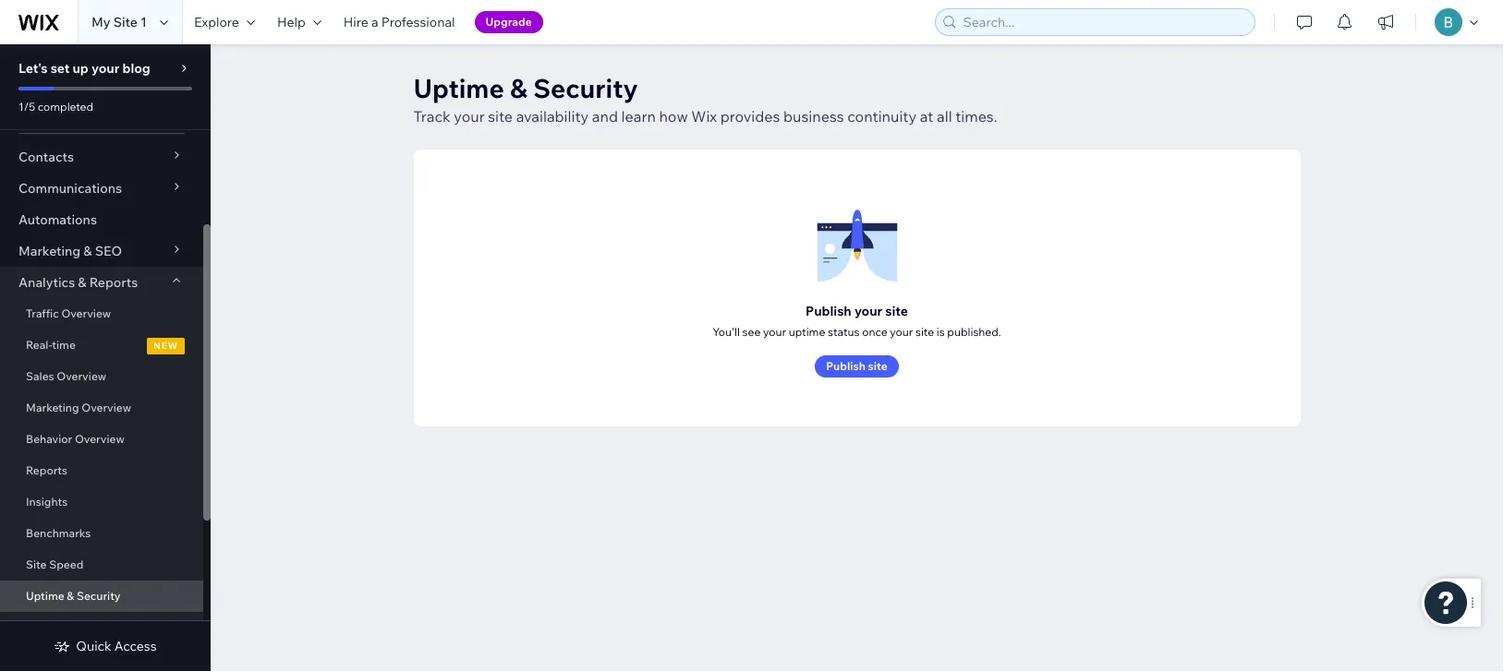 Task type: locate. For each thing, give the bounding box(es) containing it.
site left availability
[[488, 107, 513, 126]]

1 vertical spatial publish
[[826, 359, 866, 373]]

1 vertical spatial uptime
[[26, 590, 64, 603]]

marketing for marketing overview
[[26, 401, 79, 415]]

security
[[533, 72, 638, 104], [77, 590, 121, 603]]

site inside "link"
[[868, 359, 888, 373]]

& inside uptime & security link
[[67, 590, 74, 603]]

& inside analytics & reports dropdown button
[[78, 274, 86, 291]]

publish site
[[826, 359, 888, 373]]

security down 'site speed' link on the bottom
[[77, 590, 121, 603]]

1 horizontal spatial site
[[113, 14, 138, 30]]

security inside the uptime & security track your site availability and learn how wix provides business continuity at all times.
[[533, 72, 638, 104]]

marketing overview link
[[0, 393, 203, 424]]

your right up
[[91, 60, 119, 77]]

publish
[[806, 303, 852, 319], [826, 359, 866, 373]]

& down speed
[[67, 590, 74, 603]]

& inside the uptime & security track your site availability and learn how wix provides business continuity at all times.
[[510, 72, 528, 104]]

published.
[[947, 325, 1001, 339]]

publish for your
[[806, 303, 852, 319]]

0 vertical spatial uptime
[[414, 72, 504, 104]]

let's
[[18, 60, 48, 77]]

marketing
[[18, 243, 81, 260], [26, 401, 79, 415]]

your
[[91, 60, 119, 77], [454, 107, 485, 126], [855, 303, 883, 319], [763, 325, 786, 339], [890, 325, 913, 339]]

uptime
[[414, 72, 504, 104], [26, 590, 64, 603]]

site
[[113, 14, 138, 30], [26, 558, 47, 572]]

site left speed
[[26, 558, 47, 572]]

publish down status
[[826, 359, 866, 373]]

communications
[[18, 180, 122, 197]]

0 horizontal spatial security
[[77, 590, 121, 603]]

speed
[[49, 558, 83, 572]]

1/5
[[18, 100, 35, 114]]

uptime
[[789, 325, 826, 339]]

1 horizontal spatial reports
[[89, 274, 138, 291]]

marketing inside popup button
[[18, 243, 81, 260]]

quick access
[[76, 639, 157, 655]]

seo
[[95, 243, 122, 260]]

wix
[[692, 107, 717, 126]]

marketing up behavior
[[26, 401, 79, 415]]

& inside marketing & seo popup button
[[83, 243, 92, 260]]

1 horizontal spatial uptime
[[414, 72, 504, 104]]

learn
[[621, 107, 656, 126]]

uptime inside the uptime & security track your site availability and learn how wix provides business continuity at all times.
[[414, 72, 504, 104]]

your inside sidebar element
[[91, 60, 119, 77]]

hire a professional
[[344, 14, 455, 30]]

site down once in the right of the page
[[868, 359, 888, 373]]

traffic
[[26, 307, 59, 321]]

alerts link
[[0, 613, 203, 644]]

sales overview link
[[0, 361, 203, 393]]

0 horizontal spatial uptime
[[26, 590, 64, 603]]

reports down seo
[[89, 274, 138, 291]]

overview down analytics & reports
[[61, 307, 111, 321]]

0 vertical spatial publish
[[806, 303, 852, 319]]

real-
[[26, 338, 52, 352]]

1 vertical spatial reports
[[26, 464, 67, 478]]

overview for marketing overview
[[82, 401, 131, 415]]

analytics & reports button
[[0, 267, 203, 298]]

publish site link
[[815, 355, 899, 377]]

& left seo
[[83, 243, 92, 260]]

uptime up track
[[414, 72, 504, 104]]

at
[[920, 107, 934, 126]]

security for uptime & security
[[77, 590, 121, 603]]

sidebar element
[[0, 44, 211, 672]]

uptime inside sidebar element
[[26, 590, 64, 603]]

you'll
[[713, 325, 740, 339]]

my site 1
[[91, 14, 147, 30]]

reports
[[89, 274, 138, 291], [26, 464, 67, 478]]

site up once in the right of the page
[[886, 303, 908, 319]]

sales overview
[[26, 370, 106, 383]]

publish inside "publish your site you'll see your uptime status once your site is published."
[[806, 303, 852, 319]]

all
[[937, 107, 952, 126]]

traffic overview link
[[0, 298, 203, 330]]

1 vertical spatial marketing
[[26, 401, 79, 415]]

new
[[153, 340, 178, 352]]

security for uptime & security track your site availability and learn how wix provides business continuity at all times.
[[533, 72, 638, 104]]

0 vertical spatial marketing
[[18, 243, 81, 260]]

& for uptime & security
[[67, 590, 74, 603]]

reports up insights
[[26, 464, 67, 478]]

publish inside "link"
[[826, 359, 866, 373]]

uptime up alerts
[[26, 590, 64, 603]]

insights
[[26, 495, 68, 509]]

sales
[[26, 370, 54, 383]]

security inside sidebar element
[[77, 590, 121, 603]]

overview down 'sales overview' link
[[82, 401, 131, 415]]

& down marketing & seo
[[78, 274, 86, 291]]

site left 1
[[113, 14, 138, 30]]

&
[[510, 72, 528, 104], [83, 243, 92, 260], [78, 274, 86, 291], [67, 590, 74, 603]]

marketing overview
[[26, 401, 131, 415]]

1 horizontal spatial security
[[533, 72, 638, 104]]

overview up marketing overview
[[57, 370, 106, 383]]

real-time
[[26, 338, 76, 352]]

help
[[277, 14, 306, 30]]

time
[[52, 338, 76, 352]]

site
[[488, 107, 513, 126], [886, 303, 908, 319], [916, 325, 934, 339], [868, 359, 888, 373]]

0 vertical spatial reports
[[89, 274, 138, 291]]

security up and
[[533, 72, 638, 104]]

overview down the marketing overview link
[[75, 432, 125, 446]]

availability
[[516, 107, 589, 126]]

overview
[[61, 307, 111, 321], [57, 370, 106, 383], [82, 401, 131, 415], [75, 432, 125, 446]]

site inside the uptime & security track your site availability and learn how wix provides business continuity at all times.
[[488, 107, 513, 126]]

0 horizontal spatial site
[[26, 558, 47, 572]]

how
[[659, 107, 688, 126]]

marketing up analytics
[[18, 243, 81, 260]]

0 vertical spatial security
[[533, 72, 638, 104]]

behavior overview
[[26, 432, 125, 446]]

hire a professional link
[[332, 0, 466, 44]]

1 vertical spatial site
[[26, 558, 47, 572]]

& for analytics & reports
[[78, 274, 86, 291]]

publish up status
[[806, 303, 852, 319]]

& up availability
[[510, 72, 528, 104]]

behavior
[[26, 432, 72, 446]]

upgrade button
[[475, 11, 543, 33]]

contacts button
[[0, 141, 203, 173]]

1 vertical spatial security
[[77, 590, 121, 603]]

0 horizontal spatial reports
[[26, 464, 67, 478]]

0 vertical spatial site
[[113, 14, 138, 30]]

your right track
[[454, 107, 485, 126]]

overview for traffic overview
[[61, 307, 111, 321]]



Task type: vqa. For each thing, say whether or not it's contained in the screenshot.
All Sites
no



Task type: describe. For each thing, give the bounding box(es) containing it.
site left is
[[916, 325, 934, 339]]

help button
[[266, 0, 332, 44]]

uptime & security track your site availability and learn how wix provides business continuity at all times.
[[414, 72, 998, 126]]

publish for site
[[826, 359, 866, 373]]

site inside sidebar element
[[26, 558, 47, 572]]

benchmarks
[[26, 527, 91, 541]]

uptime for uptime & security track your site availability and learn how wix provides business continuity at all times.
[[414, 72, 504, 104]]

communications button
[[0, 173, 203, 204]]

& for marketing & seo
[[83, 243, 92, 260]]

continuity
[[848, 107, 917, 126]]

blog
[[122, 60, 150, 77]]

explore
[[194, 14, 239, 30]]

overview for behavior overview
[[75, 432, 125, 446]]

marketing for marketing & seo
[[18, 243, 81, 260]]

1
[[141, 14, 147, 30]]

your right once in the right of the page
[[890, 325, 913, 339]]

overview for sales overview
[[57, 370, 106, 383]]

analytics & reports
[[18, 274, 138, 291]]

set
[[51, 60, 70, 77]]

business
[[784, 107, 844, 126]]

and
[[592, 107, 618, 126]]

marketing & seo
[[18, 243, 122, 260]]

site speed
[[26, 558, 83, 572]]

publish your site you'll see your uptime status once your site is published.
[[713, 303, 1001, 339]]

quick
[[76, 639, 112, 655]]

benchmarks link
[[0, 518, 203, 550]]

your inside the uptime & security track your site availability and learn how wix provides business continuity at all times.
[[454, 107, 485, 126]]

completed
[[38, 100, 93, 114]]

once
[[862, 325, 888, 339]]

uptime & security link
[[0, 581, 203, 613]]

marketing & seo button
[[0, 236, 203, 267]]

upgrade
[[486, 15, 532, 29]]

my
[[91, 14, 110, 30]]

up
[[73, 60, 89, 77]]

track
[[414, 107, 451, 126]]

contacts
[[18, 149, 74, 165]]

uptime for uptime & security
[[26, 590, 64, 603]]

alerts
[[26, 621, 57, 635]]

traffic overview
[[26, 307, 111, 321]]

reports link
[[0, 456, 203, 487]]

your right see
[[763, 325, 786, 339]]

& for uptime & security track your site availability and learn how wix provides business continuity at all times.
[[510, 72, 528, 104]]

times.
[[956, 107, 998, 126]]

site speed link
[[0, 550, 203, 581]]

hire
[[344, 14, 369, 30]]

Search... field
[[958, 9, 1249, 35]]

automations
[[18, 212, 97, 228]]

status
[[828, 325, 860, 339]]

provides
[[720, 107, 780, 126]]

insights link
[[0, 487, 203, 518]]

access
[[114, 639, 157, 655]]

quick access button
[[54, 639, 157, 655]]

is
[[937, 325, 945, 339]]

behavior overview link
[[0, 424, 203, 456]]

your up once in the right of the page
[[855, 303, 883, 319]]

professional
[[381, 14, 455, 30]]

reports inside dropdown button
[[89, 274, 138, 291]]

automations link
[[0, 204, 203, 236]]

see
[[743, 325, 761, 339]]

analytics
[[18, 274, 75, 291]]

uptime & security
[[26, 590, 121, 603]]

a
[[371, 14, 378, 30]]

1/5 completed
[[18, 100, 93, 114]]

let's set up your blog
[[18, 60, 150, 77]]



